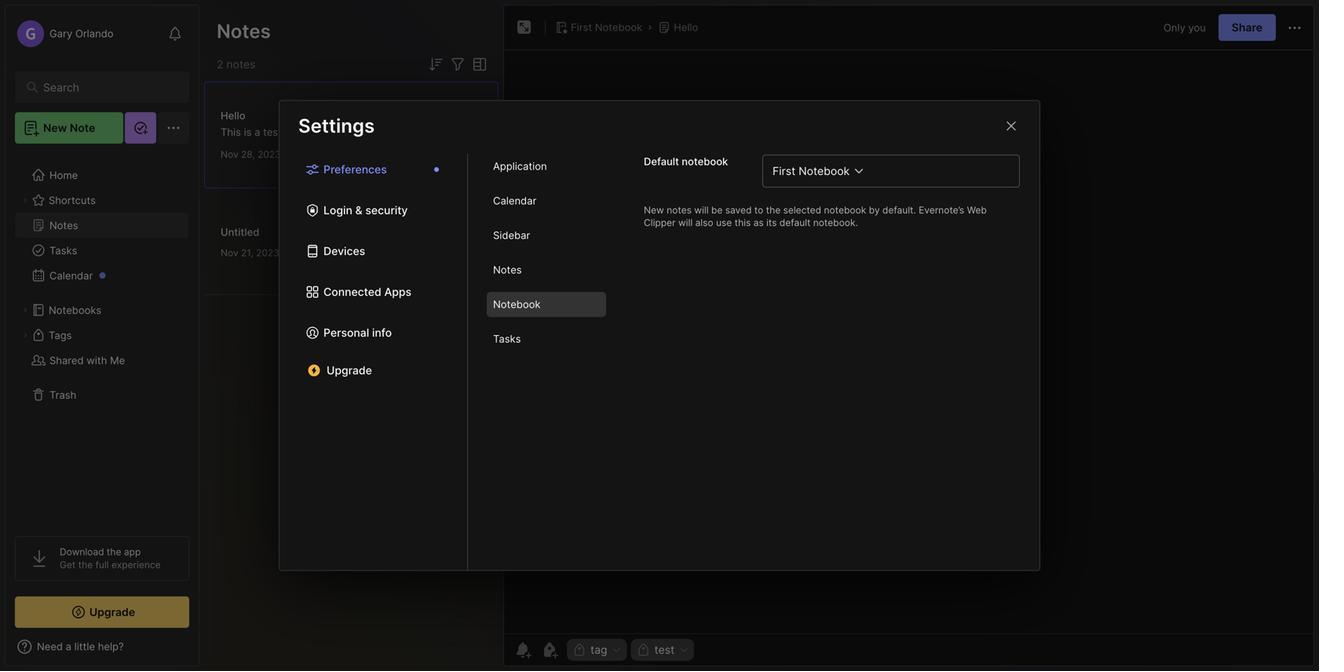 Task type: locate. For each thing, give the bounding box(es) containing it.
be
[[711, 205, 723, 216]]

will left also
[[678, 217, 693, 229]]

personal
[[324, 326, 369, 340]]

1 vertical spatial the
[[107, 547, 121, 558]]

1 horizontal spatial the
[[107, 547, 121, 558]]

1 horizontal spatial notes
[[667, 205, 692, 216]]

0 horizontal spatial upgrade
[[89, 606, 135, 619]]

1 horizontal spatial tasks
[[493, 333, 521, 345]]

personal info
[[324, 326, 392, 340]]

add tag image
[[540, 641, 559, 660]]

2 notes
[[217, 58, 256, 71]]

1 vertical spatial notebook
[[799, 165, 850, 178]]

0 horizontal spatial upgrade button
[[15, 597, 189, 628]]

notes link
[[15, 213, 188, 238]]

2023 right 28,
[[258, 149, 281, 160]]

test
[[263, 126, 282, 138], [655, 644, 675, 657]]

first
[[571, 21, 592, 33], [773, 165, 796, 178]]

1 horizontal spatial notebook
[[595, 21, 643, 33]]

nov for nov 21, 2023
[[221, 247, 238, 259]]

only
[[1164, 21, 1186, 34]]

2 vertical spatial the
[[78, 560, 93, 571]]

0 horizontal spatial will
[[678, 217, 693, 229]]

nov left the "21,"
[[221, 247, 238, 259]]

upgrade button down full
[[15, 597, 189, 628]]

login
[[324, 204, 352, 217]]

0 vertical spatial test
[[263, 126, 282, 138]]

0 vertical spatial first notebook
[[571, 21, 643, 33]]

2 tab list from the left
[[468, 154, 625, 571]]

as
[[754, 217, 764, 229]]

settings
[[298, 114, 375, 137]]

0 horizontal spatial first notebook
[[571, 21, 643, 33]]

this
[[221, 126, 241, 138]]

calendar up notebooks
[[49, 270, 93, 282]]

1 horizontal spatial new
[[644, 205, 664, 216]]

will
[[694, 205, 709, 216], [678, 217, 693, 229]]

1 horizontal spatial test
[[655, 644, 675, 657]]

first notebook inside button
[[571, 21, 643, 33]]

0 vertical spatial the
[[766, 205, 781, 216]]

28,
[[241, 149, 255, 160]]

tasks inside tab
[[493, 333, 521, 345]]

notebooks link
[[15, 298, 188, 323]]

2023 for nov 21, 2023
[[256, 247, 279, 259]]

0 horizontal spatial notes
[[226, 58, 256, 71]]

upgrade inside "main" element
[[89, 606, 135, 619]]

2 vertical spatial notebook
[[493, 299, 541, 311]]

1 vertical spatial first
[[773, 165, 796, 178]]

0 horizontal spatial notes
[[49, 219, 78, 231]]

sidebar
[[493, 230, 530, 242]]

test inside button
[[655, 644, 675, 657]]

1 vertical spatial notes
[[49, 219, 78, 231]]

nov left 28,
[[221, 149, 238, 160]]

2023 right the "21,"
[[256, 247, 279, 259]]

2 vertical spatial notes
[[493, 264, 522, 276]]

upgrade button inside "main" element
[[15, 597, 189, 628]]

new inside "main" element
[[43, 121, 67, 135]]

hello
[[674, 21, 698, 33], [221, 110, 245, 122]]

tree
[[5, 153, 199, 522]]

1 nov from the top
[[221, 149, 238, 160]]

0 vertical spatial new
[[43, 121, 67, 135]]

&
[[355, 204, 363, 217]]

the inside "new notes will be saved to the selected notebook by default. evernote's web clipper will also use this as its default notebook."
[[766, 205, 781, 216]]

tree containing home
[[5, 153, 199, 522]]

application
[[493, 160, 547, 173]]

notebook up 'selected'
[[799, 165, 850, 178]]

upgrade
[[327, 364, 372, 377], [89, 606, 135, 619]]

notes up the 2 notes at the left of the page
[[217, 20, 271, 43]]

test right a
[[263, 126, 282, 138]]

test button
[[631, 639, 694, 661]]

1 vertical spatial first notebook
[[773, 165, 850, 178]]

download
[[60, 547, 104, 558]]

notes up clipper
[[667, 205, 692, 216]]

with
[[87, 354, 107, 367]]

notebook tab
[[487, 292, 606, 317]]

notebook right default
[[682, 155, 728, 168]]

calendar
[[493, 195, 537, 207], [49, 270, 93, 282]]

0 vertical spatial 2023
[[258, 149, 281, 160]]

calendar inside button
[[49, 270, 93, 282]]

tasks
[[49, 244, 77, 257], [493, 333, 521, 345]]

tasks down "notebook" tab
[[493, 333, 521, 345]]

first right expand note icon
[[571, 21, 592, 33]]

1 horizontal spatial notebook
[[824, 205, 866, 216]]

a
[[255, 126, 260, 138]]

hello button
[[655, 16, 702, 38]]

0 horizontal spatial notebook
[[493, 299, 541, 311]]

nov for nov 28, 2023
[[221, 149, 238, 160]]

1 horizontal spatial first notebook
[[773, 165, 850, 178]]

1 vertical spatial upgrade
[[89, 606, 135, 619]]

notebook inside button
[[595, 21, 643, 33]]

the up its
[[766, 205, 781, 216]]

notes
[[217, 20, 271, 43], [49, 219, 78, 231], [493, 264, 522, 276]]

1 vertical spatial new
[[644, 205, 664, 216]]

share button
[[1219, 14, 1276, 41]]

tasks up calendar button
[[49, 244, 77, 257]]

this is a test
[[221, 126, 282, 138]]

only you
[[1164, 21, 1206, 34]]

login & security
[[324, 204, 408, 217]]

the up full
[[107, 547, 121, 558]]

1 vertical spatial nov
[[221, 247, 238, 259]]

1 vertical spatial 2023
[[256, 247, 279, 259]]

0 horizontal spatial first
[[571, 21, 592, 33]]

first up 'selected'
[[773, 165, 796, 178]]

notes right 2
[[226, 58, 256, 71]]

tab list for default notebook
[[468, 154, 625, 571]]

0 horizontal spatial the
[[78, 560, 93, 571]]

1 horizontal spatial first
[[773, 165, 796, 178]]

upgrade button
[[298, 358, 448, 383], [15, 597, 189, 628]]

test right tag
[[655, 644, 675, 657]]

full
[[95, 560, 109, 571]]

new for new notes will be saved to the selected notebook by default. evernote's web clipper will also use this as its default notebook.
[[644, 205, 664, 216]]

notes down sidebar
[[493, 264, 522, 276]]

0 vertical spatial notebook
[[682, 155, 728, 168]]

notebook up tasks tab on the left of the page
[[493, 299, 541, 311]]

2 nov from the top
[[221, 247, 238, 259]]

1 vertical spatial will
[[678, 217, 693, 229]]

2 horizontal spatial notes
[[493, 264, 522, 276]]

1 vertical spatial upgrade button
[[15, 597, 189, 628]]

notes down the shortcuts
[[49, 219, 78, 231]]

first inside "field"
[[773, 165, 796, 178]]

default notebook
[[644, 155, 728, 168]]

notes
[[226, 58, 256, 71], [667, 205, 692, 216]]

1 vertical spatial notes
[[667, 205, 692, 216]]

new inside "new notes will be saved to the selected notebook by default. evernote's web clipper will also use this as its default notebook."
[[644, 205, 664, 216]]

0 vertical spatial notes
[[217, 20, 271, 43]]

notebook
[[682, 155, 728, 168], [824, 205, 866, 216]]

1 horizontal spatial upgrade
[[327, 364, 372, 377]]

2 horizontal spatial notebook
[[799, 165, 850, 178]]

upgrade down full
[[89, 606, 135, 619]]

expand note image
[[515, 18, 534, 37]]

0 vertical spatial notebook
[[595, 21, 643, 33]]

new left note
[[43, 121, 67, 135]]

first notebook up 'selected'
[[773, 165, 850, 178]]

devices
[[324, 245, 365, 258]]

security
[[365, 204, 408, 217]]

Default notebook field
[[762, 154, 1021, 188]]

will up also
[[694, 205, 709, 216]]

notes inside "new notes will be saved to the selected notebook by default. evernote's web clipper will also use this as its default notebook."
[[667, 205, 692, 216]]

tasks inside "button"
[[49, 244, 77, 257]]

0 vertical spatial nov
[[221, 149, 238, 160]]

new
[[43, 121, 67, 135], [644, 205, 664, 216]]

1 vertical spatial hello
[[221, 110, 245, 122]]

notebook up notebook.
[[824, 205, 866, 216]]

1 vertical spatial notebook
[[824, 205, 866, 216]]

0 vertical spatial calendar
[[493, 195, 537, 207]]

0 vertical spatial hello
[[674, 21, 698, 33]]

home link
[[15, 163, 189, 188]]

you
[[1189, 21, 1206, 34]]

0 horizontal spatial new
[[43, 121, 67, 135]]

0 horizontal spatial hello
[[221, 110, 245, 122]]

tag
[[591, 644, 607, 657]]

2023
[[258, 149, 281, 160], [256, 247, 279, 259]]

notebook inside "new notes will be saved to the selected notebook by default. evernote's web clipper will also use this as its default notebook."
[[824, 205, 866, 216]]

calendar button
[[15, 263, 188, 288]]

add a reminder image
[[514, 641, 532, 660]]

0 horizontal spatial test
[[263, 126, 282, 138]]

0 vertical spatial notes
[[226, 58, 256, 71]]

1 horizontal spatial notes
[[217, 20, 271, 43]]

the down download at the bottom
[[78, 560, 93, 571]]

new up clipper
[[644, 205, 664, 216]]

tab list containing preferences
[[280, 154, 468, 571]]

2 horizontal spatial the
[[766, 205, 781, 216]]

hello inside hello 'button'
[[674, 21, 698, 33]]

also
[[695, 217, 714, 229]]

first notebook left hello 'button'
[[571, 21, 643, 33]]

0 vertical spatial will
[[694, 205, 709, 216]]

notebook
[[595, 21, 643, 33], [799, 165, 850, 178], [493, 299, 541, 311]]

calendar inside 'tab'
[[493, 195, 537, 207]]

1 vertical spatial test
[[655, 644, 675, 657]]

the
[[766, 205, 781, 216], [107, 547, 121, 558], [78, 560, 93, 571]]

0 vertical spatial first
[[571, 21, 592, 33]]

0 vertical spatial upgrade
[[327, 364, 372, 377]]

1 vertical spatial tasks
[[493, 333, 521, 345]]

tab list
[[280, 154, 468, 571], [468, 154, 625, 571]]

evernote's
[[919, 205, 965, 216]]

connected apps
[[324, 285, 412, 299]]

nov
[[221, 149, 238, 160], [221, 247, 238, 259]]

1 horizontal spatial hello
[[674, 21, 698, 33]]

1 horizontal spatial upgrade button
[[298, 358, 448, 383]]

nov 21, 2023
[[221, 247, 279, 259]]

1 tab list from the left
[[280, 154, 468, 571]]

shared
[[49, 354, 84, 367]]

by
[[869, 205, 880, 216]]

0 horizontal spatial tasks
[[49, 244, 77, 257]]

sidebar tab
[[487, 223, 606, 248]]

1 vertical spatial calendar
[[49, 270, 93, 282]]

notebook left hello 'button'
[[595, 21, 643, 33]]

calendar up sidebar
[[493, 195, 537, 207]]

download the app get the full experience
[[60, 547, 161, 571]]

0 vertical spatial tasks
[[49, 244, 77, 257]]

get
[[60, 560, 76, 571]]

2
[[217, 58, 223, 71]]

shared with me link
[[15, 348, 188, 373]]

tab list containing application
[[468, 154, 625, 571]]

connected
[[324, 285, 381, 299]]

0 horizontal spatial calendar
[[49, 270, 93, 282]]

upgrade button down info
[[298, 358, 448, 383]]

upgrade down personal
[[327, 364, 372, 377]]

None search field
[[43, 78, 168, 97]]

1 horizontal spatial calendar
[[493, 195, 537, 207]]

first notebook
[[571, 21, 643, 33], [773, 165, 850, 178]]

app
[[124, 547, 141, 558]]



Task type: vqa. For each thing, say whether or not it's contained in the screenshot.
More actions field to the bottom
no



Task type: describe. For each thing, give the bounding box(es) containing it.
main element
[[0, 0, 204, 671]]

nov 28, 2023
[[221, 149, 281, 160]]

notebooks
[[49, 304, 101, 316]]

trash link
[[15, 382, 188, 408]]

2023 for nov 28, 2023
[[258, 149, 281, 160]]

apps
[[384, 285, 412, 299]]

new notes will be saved to the selected notebook by default. evernote's web clipper will also use this as its default notebook.
[[644, 205, 987, 229]]

tag button
[[567, 639, 627, 661]]

1 horizontal spatial will
[[694, 205, 709, 216]]

expand notebooks image
[[20, 306, 30, 315]]

shared with me
[[49, 354, 125, 367]]

preferences
[[324, 163, 387, 176]]

note window element
[[503, 5, 1315, 667]]

notebook.
[[813, 217, 858, 229]]

default
[[780, 217, 811, 229]]

tasks tab
[[487, 327, 606, 352]]

new note
[[43, 121, 95, 135]]

calendar for tab list containing application
[[493, 195, 537, 207]]

clipper
[[644, 217, 676, 229]]

info
[[372, 326, 392, 340]]

tab list for application
[[280, 154, 468, 571]]

note
[[70, 121, 95, 135]]

to
[[755, 205, 764, 216]]

tree inside "main" element
[[5, 153, 199, 522]]

notes for new
[[667, 205, 692, 216]]

use
[[716, 217, 732, 229]]

new for new note
[[43, 121, 67, 135]]

calendar tab
[[487, 188, 606, 214]]

first inside button
[[571, 21, 592, 33]]

experience
[[111, 560, 161, 571]]

this
[[735, 217, 751, 229]]

saved
[[725, 205, 752, 216]]

share
[[1232, 21, 1263, 34]]

notes inside "main" element
[[49, 219, 78, 231]]

is
[[244, 126, 252, 138]]

notebook inside tab
[[493, 299, 541, 311]]

first notebook button
[[552, 16, 646, 38]]

close image
[[1002, 117, 1021, 135]]

its
[[767, 217, 777, 229]]

selected
[[783, 205, 822, 216]]

notes for 2
[[226, 58, 256, 71]]

0 vertical spatial upgrade button
[[298, 358, 448, 383]]

21,
[[241, 247, 253, 259]]

web
[[967, 205, 987, 216]]

application tab
[[487, 154, 606, 179]]

0 horizontal spatial notebook
[[682, 155, 728, 168]]

Note Editor text field
[[504, 49, 1314, 634]]

none search field inside "main" element
[[43, 78, 168, 97]]

trash
[[49, 389, 76, 401]]

notes tab
[[487, 258, 606, 283]]

tags
[[49, 329, 72, 341]]

notes inside tab
[[493, 264, 522, 276]]

default.
[[883, 205, 916, 216]]

me
[[110, 354, 125, 367]]

first notebook inside "field"
[[773, 165, 850, 178]]

calendar for calendar button
[[49, 270, 93, 282]]

default
[[644, 155, 679, 168]]

tags button
[[15, 323, 188, 348]]

shortcuts
[[49, 194, 96, 206]]

notebook inside "field"
[[799, 165, 850, 178]]

untitled
[[221, 226, 259, 238]]

tasks button
[[15, 238, 188, 263]]

expand tags image
[[20, 331, 30, 340]]

home
[[49, 169, 78, 181]]

Search text field
[[43, 80, 168, 95]]

shortcuts button
[[15, 188, 188, 213]]



